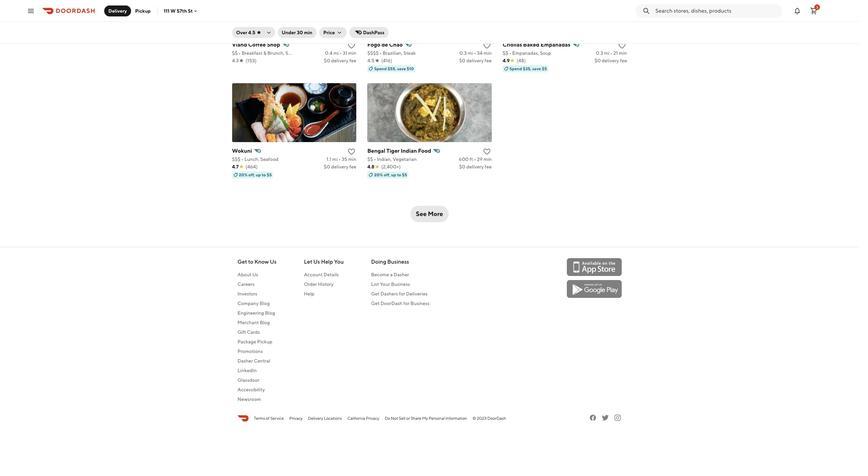 Task type: locate. For each thing, give the bounding box(es) containing it.
account details
[[304, 272, 339, 278]]

fee for shop
[[349, 58, 356, 64]]

to left know on the bottom left
[[248, 259, 253, 266]]

$​0 delivery fee for indian
[[459, 164, 492, 170]]

$5 down vegetarian
[[402, 173, 407, 178]]

delivery for chão
[[466, 58, 484, 64]]

click to add this store to your saved list image up 0.4 mi • 31 min
[[347, 42, 356, 50]]

0 horizontal spatial up
[[256, 173, 261, 178]]

1 vertical spatial pickup
[[257, 340, 272, 345]]

1 save from the left
[[397, 66, 406, 71]]

1 horizontal spatial privacy
[[366, 416, 379, 422]]

delivery inside "button"
[[108, 8, 127, 14]]

delivery for delivery locations
[[308, 416, 323, 422]]

company
[[237, 301, 259, 307]]

to down (2,400+)
[[397, 173, 401, 178]]

1 horizontal spatial doordash
[[487, 416, 506, 422]]

0.3 left 34
[[459, 51, 467, 56]]

111
[[164, 8, 169, 14]]

4.5 inside over 4.5 button
[[248, 30, 255, 35]]

$$ • empanadas, soup
[[503, 51, 551, 56]]

cards
[[247, 330, 260, 335]]

pickup button
[[131, 5, 155, 16]]

$​0 delivery fee down 0.3 mi • 21 min
[[595, 58, 627, 64]]

1 privacy from the left
[[289, 416, 303, 422]]

to down seafood
[[262, 173, 266, 178]]

0 horizontal spatial delivery
[[108, 8, 127, 14]]

$$ up 4.3 at the left top of page
[[232, 51, 238, 56]]

doordash right 2023
[[487, 416, 506, 422]]

fogo
[[367, 42, 380, 48]]

share
[[411, 416, 421, 422]]

company blog
[[237, 301, 270, 307]]

2 up from the left
[[391, 173, 396, 178]]

1 horizontal spatial 20% off, up to $5
[[374, 173, 407, 178]]

for down get dashers for deliveries "link"
[[403, 301, 410, 307]]

careers
[[237, 282, 254, 287]]

min right 35 on the left top of the page
[[348, 157, 356, 162]]

click to add this store to your saved list image for shop
[[347, 42, 356, 50]]

0.4 mi • 31 min
[[325, 51, 356, 56]]

privacy
[[289, 416, 303, 422], [366, 416, 379, 422]]

price
[[323, 30, 335, 35]]

dasher up "list your business" link
[[394, 272, 409, 278]]

fee down 0.3 mi • 21 min
[[620, 58, 627, 64]]

0 horizontal spatial 20%
[[239, 173, 248, 178]]

20% off, up to $5 down (464)
[[239, 173, 272, 178]]

1 horizontal spatial spend
[[510, 66, 522, 71]]

click to add this store to your saved list image up 600 ft • 29 min
[[483, 148, 491, 156]]

coffee
[[248, 42, 266, 48]]

© 2023 doordash
[[473, 416, 506, 422]]

blog up merchant blog link
[[265, 311, 275, 316]]

0 horizontal spatial spend
[[374, 66, 387, 71]]

1 spend from the left
[[374, 66, 387, 71]]

blog for engineering blog
[[265, 311, 275, 316]]

• right ft
[[474, 157, 476, 162]]

dashpass
[[363, 30, 384, 35]]

delivery button
[[104, 5, 131, 16]]

delivery down 0.3 mi • 21 min
[[602, 58, 619, 64]]

0.4
[[325, 51, 332, 56]]

$$ up the 4.8
[[367, 157, 373, 162]]

empanadas
[[541, 42, 570, 48]]

pickup up promotions link
[[257, 340, 272, 345]]

0 horizontal spatial us
[[252, 272, 258, 278]]

1 off, from the left
[[248, 173, 255, 178]]

spend $35, save $5
[[510, 66, 547, 71]]

do
[[385, 416, 390, 422]]

sell
[[399, 416, 405, 422]]

0 vertical spatial 4.5
[[248, 30, 255, 35]]

0 vertical spatial pickup
[[135, 8, 151, 14]]

1 vertical spatial dasher
[[237, 359, 253, 364]]

newsroom link
[[237, 397, 276, 403]]

2 save from the left
[[532, 66, 541, 71]]

2 spend from the left
[[510, 66, 522, 71]]

privacy link
[[289, 416, 303, 422]]

spend down (48)
[[510, 66, 522, 71]]

blog for merchant blog
[[260, 320, 270, 326]]

$55,
[[388, 66, 396, 71]]

$​0 down 600
[[459, 164, 465, 170]]

2 20% from the left
[[374, 173, 383, 178]]

accessibility
[[237, 388, 265, 393]]

business up become a dasher link
[[387, 259, 409, 266]]

for for doordash
[[403, 301, 410, 307]]

$​0 delivery fee down 0.3 mi • 34 min
[[459, 58, 492, 64]]

$$ for criollas baked empanadas
[[503, 51, 508, 56]]

of
[[266, 416, 270, 422]]

delivery down 1.1 mi • 35 min
[[331, 164, 348, 170]]

$$ • indian, vegetarian
[[367, 157, 417, 162]]

doordash on twitter image
[[601, 414, 609, 423]]

get for get doordash for business
[[371, 301, 380, 307]]

$$ up 4.9
[[503, 51, 508, 56]]

$​0 delivery fee for empanadas
[[595, 58, 627, 64]]

$​0 down 0.3 mi • 34 min
[[459, 58, 465, 64]]

mi right 0.4
[[333, 51, 339, 56]]

see
[[416, 211, 427, 218]]

$​0 down 0.4
[[324, 58, 330, 64]]

min inside the "under 30 min" button
[[304, 30, 312, 35]]

dashpass button
[[349, 27, 389, 38]]

delivery for empanadas
[[602, 58, 619, 64]]

help link
[[304, 291, 344, 298]]

off, for bengal tiger indian food
[[384, 173, 390, 178]]

delivery down 0.3 mi • 34 min
[[466, 58, 484, 64]]

for for dashers
[[399, 292, 405, 297]]

min right 29
[[484, 157, 492, 162]]

do not sell or share my personal information link
[[385, 416, 467, 422]]

click to add this store to your saved list image up 0.3 mi • 34 min
[[483, 42, 491, 50]]

2 20% off, up to $5 from the left
[[374, 173, 407, 178]]

1 horizontal spatial click to add this store to your saved list image
[[618, 42, 626, 50]]

engineering
[[237, 311, 264, 316]]

20% off, up to $5 for bengal tiger indian food
[[374, 173, 407, 178]]

0 horizontal spatial doordash
[[380, 301, 402, 307]]

up for bengal tiger indian food
[[391, 173, 396, 178]]

111 w 57th st button
[[164, 8, 198, 14]]

blog inside company blog link
[[260, 301, 270, 307]]

2 click to add this store to your saved list image from the left
[[618, 42, 626, 50]]

1 horizontal spatial pickup
[[257, 340, 272, 345]]

1 20% from the left
[[239, 173, 248, 178]]

• left 21 on the top right
[[610, 51, 612, 56]]

1 horizontal spatial to
[[262, 173, 266, 178]]

1 horizontal spatial $5
[[402, 173, 407, 178]]

spend down (416)
[[374, 66, 387, 71]]

$​0 delivery fee down 600 ft • 29 min
[[459, 164, 492, 170]]

click to add this store to your saved list image up 0.3 mi • 21 min
[[618, 42, 626, 50]]

1 horizontal spatial 20%
[[374, 173, 383, 178]]

•
[[239, 51, 241, 56], [340, 51, 342, 56], [380, 51, 382, 56], [474, 51, 476, 56], [509, 51, 511, 56], [610, 51, 612, 56], [241, 157, 243, 162], [339, 157, 341, 162], [374, 157, 376, 162], [474, 157, 476, 162]]

to for wokuni
[[262, 173, 266, 178]]

delivery left 'pickup' button
[[108, 8, 127, 14]]

business down deliveries
[[410, 301, 430, 307]]

$​0 delivery fee down 0.4 mi • 31 min
[[324, 58, 356, 64]]

0 vertical spatial blog
[[260, 301, 270, 307]]

$5 for bengal tiger indian food
[[402, 173, 407, 178]]

1 horizontal spatial $$
[[367, 157, 373, 162]]

gift cards link
[[237, 329, 276, 336]]

1 vertical spatial business
[[391, 282, 410, 287]]

0 horizontal spatial 20% off, up to $5
[[239, 173, 272, 178]]

$$ for bengal tiger indian food
[[367, 157, 373, 162]]

save right $35,
[[532, 66, 541, 71]]

fee for chão
[[485, 58, 492, 64]]

20% down the 4.8
[[374, 173, 383, 178]]

2 off, from the left
[[384, 173, 390, 178]]

0 horizontal spatial 0.3
[[459, 51, 467, 56]]

$​0 delivery fee
[[324, 58, 356, 64], [459, 58, 492, 64], [595, 58, 627, 64], [324, 164, 356, 170], [459, 164, 492, 170]]

blog for company blog
[[260, 301, 270, 307]]

get
[[237, 259, 247, 266], [371, 292, 380, 297], [371, 301, 380, 307]]

0 horizontal spatial save
[[397, 66, 406, 71]]

blog up gift cards link
[[260, 320, 270, 326]]

1 horizontal spatial 0.3
[[596, 51, 603, 56]]

1 20% off, up to $5 from the left
[[239, 173, 272, 178]]

0 vertical spatial help
[[321, 259, 333, 266]]

1 vertical spatial get
[[371, 292, 380, 297]]

to for bengal tiger indian food
[[397, 173, 401, 178]]

(48)
[[517, 58, 526, 64]]

for up get doordash for business link
[[399, 292, 405, 297]]

0 horizontal spatial to
[[248, 259, 253, 266]]

1 horizontal spatial off,
[[384, 173, 390, 178]]

(153)
[[246, 58, 257, 64]]

$$$$ • brazilian, steak
[[367, 51, 416, 56]]

$5 down soup
[[542, 66, 547, 71]]

1 vertical spatial for
[[403, 301, 410, 307]]

0.3 mi • 21 min
[[596, 51, 627, 56]]

20% down (464)
[[239, 173, 248, 178]]

engineering blog link
[[237, 310, 276, 317]]

click to add this store to your saved list image
[[347, 42, 356, 50], [618, 42, 626, 50]]

1 horizontal spatial dasher
[[394, 272, 409, 278]]

central
[[254, 359, 270, 364]]

open menu image
[[27, 7, 35, 15]]

1 horizontal spatial save
[[532, 66, 541, 71]]

dasher up linkedin
[[237, 359, 253, 364]]

2 vertical spatial get
[[371, 301, 380, 307]]

click to add this store to your saved list image up 1.1 mi • 35 min
[[347, 148, 356, 156]]

$​0 down 0.3 mi • 21 min
[[595, 58, 601, 64]]

2 horizontal spatial to
[[397, 173, 401, 178]]

become a dasher
[[371, 272, 409, 278]]

indian
[[401, 148, 417, 154]]

us for about us
[[252, 272, 258, 278]]

delivery down 0.4 mi • 31 min
[[331, 58, 348, 64]]

2 0.3 from the left
[[596, 51, 603, 56]]

4.5 right over at the top left of page
[[248, 30, 255, 35]]

privacy right service
[[289, 416, 303, 422]]

up down (2,400+)
[[391, 173, 396, 178]]

0 horizontal spatial $5
[[267, 173, 272, 178]]

1 horizontal spatial delivery
[[308, 416, 323, 422]]

• right the $$$
[[241, 157, 243, 162]]

20% off, up to $5 down (2,400+)
[[374, 173, 407, 178]]

0 horizontal spatial pickup
[[135, 8, 151, 14]]

20% for bengal tiger indian food
[[374, 173, 383, 178]]

• right $$$$
[[380, 51, 382, 56]]

help down order
[[304, 292, 314, 297]]

$​0 for chão
[[459, 58, 465, 64]]

0 vertical spatial get
[[237, 259, 247, 266]]

get inside "link"
[[371, 292, 380, 297]]

1 up from the left
[[256, 173, 261, 178]]

off, down (464)
[[248, 173, 255, 178]]

mi left 21 on the top right
[[604, 51, 609, 56]]

help left you
[[321, 259, 333, 266]]

us right let
[[313, 259, 320, 266]]

1 vertical spatial blog
[[265, 311, 275, 316]]

20% off, up to $5 for wokuni
[[239, 173, 272, 178]]

personal
[[429, 416, 445, 422]]

privacy left do
[[366, 416, 379, 422]]

min right 34
[[484, 51, 492, 56]]

blog up engineering blog link
[[260, 301, 270, 307]]

off, down (2,400+)
[[384, 173, 390, 178]]

0 horizontal spatial off,
[[248, 173, 255, 178]]

spend
[[374, 66, 387, 71], [510, 66, 522, 71]]

$​0 for shop
[[324, 58, 330, 64]]

0 horizontal spatial 4.5
[[248, 30, 255, 35]]

1 horizontal spatial 4.5
[[367, 58, 374, 64]]

0 vertical spatial for
[[399, 292, 405, 297]]

0 vertical spatial delivery
[[108, 8, 127, 14]]

salads
[[285, 51, 300, 56]]

pickup left 111
[[135, 8, 151, 14]]

4.5
[[248, 30, 255, 35], [367, 58, 374, 64]]

1 horizontal spatial up
[[391, 173, 396, 178]]

delivery for indian
[[466, 164, 484, 170]]

engineering blog
[[237, 311, 275, 316]]

0 horizontal spatial $$
[[232, 51, 238, 56]]

$​0 delivery fee down 1.1 mi • 35 min
[[324, 164, 356, 170]]

breakfast
[[242, 51, 262, 56]]

$5 down seafood
[[267, 173, 272, 178]]

over
[[236, 30, 247, 35]]

business up get dashers for deliveries "link"
[[391, 282, 410, 287]]

blog inside merchant blog link
[[260, 320, 270, 326]]

29
[[477, 157, 483, 162]]

order
[[304, 282, 317, 287]]

fee down 0.4 mi • 31 min
[[349, 58, 356, 64]]

delivery locations link
[[308, 416, 342, 422]]

doordash on instagram image
[[613, 414, 622, 423]]

help
[[321, 259, 333, 266], [304, 292, 314, 297]]

1 click to add this store to your saved list image from the left
[[347, 42, 356, 50]]

w
[[170, 8, 176, 14]]

pickup inside button
[[135, 8, 151, 14]]

click to add this store to your saved list image
[[483, 42, 491, 50], [347, 148, 356, 156], [483, 148, 491, 156]]

become
[[371, 272, 389, 278]]

us right know on the bottom left
[[270, 259, 276, 266]]

about
[[237, 272, 251, 278]]

st
[[188, 8, 193, 14]]

min right 21 on the top right
[[619, 51, 627, 56]]

0.3 for chão
[[459, 51, 467, 56]]

1 vertical spatial delivery
[[308, 416, 323, 422]]

seafood
[[260, 157, 278, 162]]

your
[[380, 282, 390, 287]]

$$$
[[232, 157, 240, 162]]

mi right 1.1
[[332, 157, 338, 162]]

bengal tiger indian food
[[367, 148, 431, 154]]

terms
[[254, 416, 265, 422]]

for inside "link"
[[399, 292, 405, 297]]

blog inside engineering blog link
[[265, 311, 275, 316]]

fee down 0.3 mi • 34 min
[[485, 58, 492, 64]]

0.3 mi • 34 min
[[459, 51, 492, 56]]

&
[[263, 51, 266, 56]]

price button
[[319, 27, 347, 38]]

delivery down 600 ft • 29 min
[[466, 164, 484, 170]]

0.3 left 21 on the top right
[[596, 51, 603, 56]]

glassdoor link
[[237, 377, 276, 384]]

service
[[270, 416, 284, 422]]

0 horizontal spatial help
[[304, 292, 314, 297]]

0 horizontal spatial click to add this store to your saved list image
[[347, 42, 356, 50]]

save left $10
[[397, 66, 406, 71]]

• left 34
[[474, 51, 476, 56]]

2 horizontal spatial $$
[[503, 51, 508, 56]]

de
[[381, 42, 388, 48]]

delivery left locations
[[308, 416, 323, 422]]

2 vertical spatial business
[[410, 301, 430, 307]]

us up the careers link
[[252, 272, 258, 278]]

0 horizontal spatial privacy
[[289, 416, 303, 422]]

• left "31"
[[340, 51, 342, 56]]

1 vertical spatial help
[[304, 292, 314, 297]]

1 horizontal spatial help
[[321, 259, 333, 266]]

click to add this store to your saved list image for indian
[[483, 148, 491, 156]]

1 0.3 from the left
[[459, 51, 467, 56]]

• down the bengal
[[374, 157, 376, 162]]

3 button
[[807, 4, 821, 18]]

2 horizontal spatial us
[[313, 259, 320, 266]]

mi left 34
[[468, 51, 473, 56]]

min right "30"
[[304, 30, 312, 35]]

food
[[418, 148, 431, 154]]

fee down 600 ft • 29 min
[[485, 164, 492, 170]]

2 vertical spatial blog
[[260, 320, 270, 326]]

mi for shop
[[333, 51, 339, 56]]

account details link
[[304, 272, 344, 279]]

ft
[[470, 157, 473, 162]]

up down (464)
[[256, 173, 261, 178]]

min right "31"
[[348, 51, 356, 56]]

4.5 down $$$$
[[367, 58, 374, 64]]

0.3 for empanadas
[[596, 51, 603, 56]]

0 horizontal spatial dasher
[[237, 359, 253, 364]]

$​0 for indian
[[459, 164, 465, 170]]

• left 35 on the left top of the page
[[339, 157, 341, 162]]

doordash down dashers
[[380, 301, 402, 307]]



Task type: describe. For each thing, give the bounding box(es) containing it.
35
[[342, 157, 347, 162]]

doordash on facebook image
[[589, 414, 597, 423]]

delivery locations
[[308, 416, 342, 422]]

dasher central link
[[237, 358, 276, 365]]

brazilian,
[[383, 51, 403, 56]]

delivery for delivery
[[108, 8, 127, 14]]

shop
[[267, 42, 280, 48]]

dasher central
[[237, 359, 270, 364]]

terms of service
[[254, 416, 284, 422]]

min for chão
[[484, 51, 492, 56]]

locations
[[324, 416, 342, 422]]

off, for wokuni
[[248, 173, 255, 178]]

30
[[297, 30, 303, 35]]

about us link
[[237, 272, 276, 279]]

1 horizontal spatial us
[[270, 259, 276, 266]]

spend for criollas
[[510, 66, 522, 71]]

0 vertical spatial business
[[387, 259, 409, 266]]

california privacy link
[[347, 416, 379, 422]]

$$ for viand coffee shop
[[232, 51, 238, 56]]

brunch,
[[267, 51, 284, 56]]

doing business
[[371, 259, 409, 266]]

you
[[334, 259, 344, 266]]

bengal
[[367, 148, 385, 154]]

2023
[[477, 416, 487, 422]]

merchant
[[237, 320, 259, 326]]

1.1
[[326, 157, 331, 162]]

get doordash for business
[[371, 301, 430, 307]]

1 vertical spatial 4.5
[[367, 58, 374, 64]]

fee for indian
[[485, 164, 492, 170]]

$35,
[[523, 66, 531, 71]]

gift
[[237, 330, 246, 335]]

package
[[237, 340, 256, 345]]

california privacy
[[347, 416, 379, 422]]

become a dasher link
[[371, 272, 430, 279]]

4.7
[[232, 164, 239, 170]]

©
[[473, 416, 476, 422]]

chão
[[389, 42, 403, 48]]

mi for empanadas
[[604, 51, 609, 56]]

get to know us
[[237, 259, 276, 266]]

let us help you
[[304, 259, 344, 266]]

spend $55, save $10
[[374, 66, 414, 71]]

or
[[406, 416, 410, 422]]

merchant blog link
[[237, 320, 276, 327]]

careers link
[[237, 281, 276, 288]]

1 vertical spatial doordash
[[487, 416, 506, 422]]

2 items, open order cart image
[[810, 7, 818, 15]]

• down viand
[[239, 51, 241, 56]]

spend for fogo
[[374, 66, 387, 71]]

min for indian
[[484, 157, 492, 162]]

lunch,
[[244, 157, 259, 162]]

get dashers for deliveries link
[[371, 291, 430, 298]]

company blog link
[[237, 301, 276, 307]]

4.3
[[232, 58, 239, 64]]

click to add this store to your saved list image for chão
[[483, 42, 491, 50]]

glassdoor
[[237, 378, 259, 384]]

• up 4.9
[[509, 51, 511, 56]]

notification bell image
[[793, 7, 801, 15]]

us for let us help you
[[313, 259, 320, 266]]

baked
[[523, 42, 539, 48]]

delivery for shop
[[331, 58, 348, 64]]

2 horizontal spatial $5
[[542, 66, 547, 71]]

fee for empanadas
[[620, 58, 627, 64]]

order history
[[304, 282, 334, 287]]

0 vertical spatial doordash
[[380, 301, 402, 307]]

see more
[[416, 211, 443, 218]]

over 4.5 button
[[232, 27, 275, 38]]

fee down 1.1 mi • 35 min
[[349, 164, 356, 170]]

let
[[304, 259, 312, 266]]

not
[[391, 416, 398, 422]]

$$$ • lunch, seafood
[[232, 157, 278, 162]]

31
[[343, 51, 347, 56]]

steak
[[403, 51, 416, 56]]

0 vertical spatial dasher
[[394, 272, 409, 278]]

gift cards
[[237, 330, 260, 335]]

california
[[347, 416, 365, 422]]

save for empanadas
[[532, 66, 541, 71]]

list
[[371, 282, 379, 287]]

get for get to know us
[[237, 259, 247, 266]]

know
[[254, 259, 269, 266]]

111 w 57th st
[[164, 8, 193, 14]]

min for shop
[[348, 51, 356, 56]]

history
[[318, 282, 334, 287]]

$​0 delivery fee for chão
[[459, 58, 492, 64]]

mi for chão
[[468, 51, 473, 56]]

Store search: begin typing to search for stores available on DoorDash text field
[[655, 7, 778, 15]]

21
[[613, 51, 618, 56]]

criollas baked empanadas
[[503, 42, 570, 48]]

deliveries
[[406, 292, 428, 297]]

$​0 for empanadas
[[595, 58, 601, 64]]

$5 for wokuni
[[267, 173, 272, 178]]

$$$$
[[367, 51, 379, 56]]

list your business link
[[371, 281, 430, 288]]

see more button
[[410, 206, 449, 223]]

get dashers for deliveries
[[371, 292, 428, 297]]

20% for wokuni
[[239, 173, 248, 178]]

promotions
[[237, 349, 263, 355]]

account
[[304, 272, 323, 278]]

2 privacy from the left
[[366, 416, 379, 422]]

up for wokuni
[[256, 173, 261, 178]]

under
[[282, 30, 296, 35]]

information
[[445, 416, 467, 422]]

criollas
[[503, 42, 522, 48]]

$10
[[407, 66, 414, 71]]

$​0 delivery fee for shop
[[324, 58, 356, 64]]

min for empanadas
[[619, 51, 627, 56]]

viand
[[232, 42, 247, 48]]

get for get dashers for deliveries
[[371, 292, 380, 297]]

viand coffee shop
[[232, 42, 280, 48]]

save for chão
[[397, 66, 406, 71]]

(2,400+)
[[381, 164, 401, 170]]

$​0 down 1.1
[[324, 164, 330, 170]]

click to add this store to your saved list image for empanadas
[[618, 42, 626, 50]]



Task type: vqa. For each thing, say whether or not it's contained in the screenshot.
deliveries
yes



